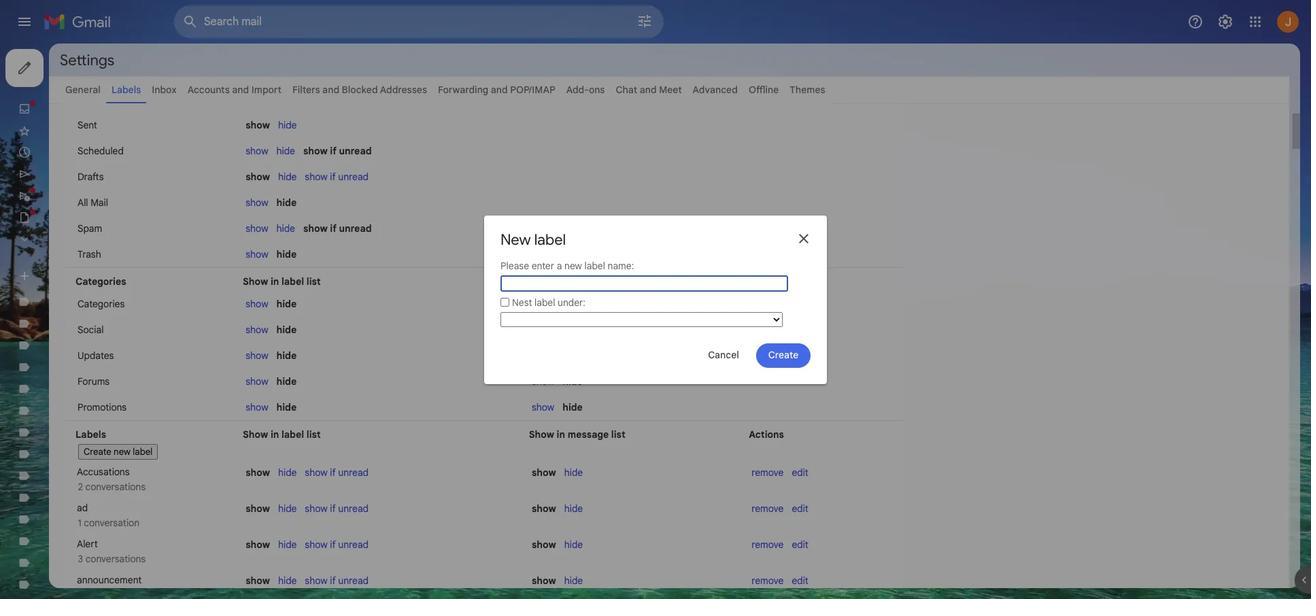 Task type: vqa. For each thing, say whether or not it's contained in the screenshot.
'New'
yes



Task type: describe. For each thing, give the bounding box(es) containing it.
pop/imap
[[510, 84, 555, 96]]

edit for ad 1 conversation
[[792, 503, 809, 515]]

drafts
[[78, 171, 104, 183]]

general link
[[65, 84, 101, 96]]

accounts and import
[[187, 84, 282, 96]]

advanced link
[[693, 84, 738, 96]]

conversations for alert
[[85, 553, 146, 565]]

advanced search options image
[[631, 7, 658, 35]]

add-ons
[[566, 84, 605, 96]]

1
[[78, 517, 81, 529]]

ad
[[77, 502, 88, 514]]

offline
[[749, 84, 779, 96]]

edit link for ad 1 conversation
[[792, 503, 809, 515]]

chat and meet
[[616, 84, 682, 96]]

please
[[501, 259, 529, 272]]

3 if from the top
[[330, 222, 337, 235]]

show if unread for alert 3 conversations show if unread link
[[305, 539, 369, 551]]

nest
[[512, 296, 532, 309]]

sent
[[78, 119, 97, 131]]

show link for social
[[246, 324, 268, 336]]

4 edit link from the top
[[792, 575, 809, 587]]

forwarding and pop/imap
[[438, 84, 555, 96]]

general
[[65, 84, 101, 96]]

forums
[[78, 375, 110, 388]]

name:
[[608, 259, 634, 272]]

label inside button
[[133, 446, 152, 458]]

unread for first show if unread link
[[338, 171, 369, 183]]

show if unread for ad 1 conversation's show if unread link
[[305, 503, 369, 515]]

show link for categories
[[246, 298, 268, 310]]

4 remove from the top
[[752, 575, 784, 587]]

unread for accusations 2 conversations's show if unread link
[[338, 467, 369, 479]]

create for create new label
[[84, 446, 111, 458]]

ad 1 conversation
[[75, 502, 139, 529]]

spam
[[78, 222, 102, 235]]

settings image
[[1217, 14, 1234, 30]]

enter
[[532, 259, 554, 272]]

show if unread for 5th show if unread link from the top of the page
[[305, 575, 369, 587]]

create new label
[[84, 446, 152, 458]]

themes link
[[790, 84, 825, 96]]

show link for all mail
[[246, 197, 268, 209]]

1 show if unread link from the top
[[305, 171, 369, 183]]

3
[[78, 553, 83, 565]]

show in message list for labels
[[529, 428, 625, 441]]

create button
[[756, 343, 811, 368]]

scheduled
[[78, 145, 124, 157]]

create new label button
[[78, 444, 158, 460]]

alert
[[77, 538, 98, 550]]

cancel
[[708, 349, 739, 361]]

show in label list for categories
[[243, 275, 321, 288]]

promotions
[[78, 401, 127, 413]]

announcement
[[77, 574, 142, 586]]

4 edit from the top
[[792, 575, 809, 587]]

1 if from the top
[[330, 145, 337, 157]]

edit link for accusations 2 conversations
[[792, 467, 809, 479]]

1 vertical spatial categories
[[78, 298, 125, 310]]

and for chat
[[640, 84, 657, 96]]

and for accounts
[[232, 84, 249, 96]]

if for alert 3 conversations show if unread link
[[330, 539, 336, 551]]

Please enter a new label name: field
[[501, 275, 788, 291]]

0 vertical spatial labels
[[111, 84, 141, 96]]

add-ons link
[[566, 84, 605, 96]]

1 vertical spatial labels
[[75, 428, 106, 441]]

remove link for alert 3 conversations
[[752, 539, 784, 551]]

nest label under:
[[512, 296, 585, 309]]

and for filters
[[322, 84, 339, 96]]

new label
[[501, 230, 566, 249]]

4 remove link from the top
[[752, 575, 784, 587]]

advanced
[[693, 84, 738, 96]]

show link for chats
[[246, 93, 268, 105]]

show if unread for first show if unread link
[[305, 171, 369, 183]]

search mail image
[[178, 10, 203, 34]]

alert 3 conversations
[[75, 538, 146, 565]]

accounts
[[187, 84, 230, 96]]

labels link
[[111, 84, 141, 96]]

forwarding and pop/imap link
[[438, 84, 555, 96]]

if for ad 1 conversation's show if unread link
[[330, 503, 336, 515]]

themes
[[790, 84, 825, 96]]

0 vertical spatial categories
[[75, 275, 126, 288]]

social
[[78, 324, 104, 336]]

remove for alert 3 conversations
[[752, 539, 784, 551]]

2
[[78, 481, 83, 493]]

remove for accusations 2 conversations
[[752, 467, 784, 479]]

Nest label under: checkbox
[[501, 298, 509, 307]]

unread for ad 1 conversation's show if unread link
[[338, 503, 369, 515]]

meet
[[659, 84, 682, 96]]



Task type: locate. For each thing, give the bounding box(es) containing it.
show in label list for labels
[[243, 428, 321, 441]]

None search field
[[174, 5, 664, 38]]

import
[[252, 84, 282, 96]]

2 edit link from the top
[[792, 503, 809, 515]]

4 show if unread link from the top
[[305, 539, 369, 551]]

conversations down accusations
[[85, 481, 146, 493]]

conversations for accusations
[[85, 481, 146, 493]]

accounts and import link
[[187, 84, 282, 96]]

if for 5th show if unread link from the top of the page
[[330, 575, 336, 587]]

unread for alert 3 conversations show if unread link
[[338, 539, 369, 551]]

message for categories
[[568, 275, 609, 288]]

new right a
[[564, 259, 582, 272]]

show if unread for accusations 2 conversations's show if unread link
[[305, 467, 369, 479]]

conversation
[[84, 517, 139, 529]]

and left import
[[232, 84, 249, 96]]

filters
[[292, 84, 320, 96]]

1 message from the top
[[568, 275, 609, 288]]

a
[[557, 259, 562, 272]]

all
[[78, 197, 88, 209]]

show in message list for categories
[[529, 275, 625, 288]]

show link for updates
[[246, 350, 268, 362]]

new up accusations
[[114, 446, 130, 458]]

0 vertical spatial conversations
[[85, 481, 146, 493]]

2 and from the left
[[322, 84, 339, 96]]

and left pop/imap
[[491, 84, 508, 96]]

1 and from the left
[[232, 84, 249, 96]]

new label heading
[[501, 230, 566, 249]]

4 if from the top
[[330, 467, 336, 479]]

hide link
[[278, 119, 297, 131], [276, 145, 295, 157], [278, 171, 297, 183], [276, 222, 295, 235], [278, 467, 297, 479], [564, 467, 583, 479], [278, 503, 297, 515], [564, 503, 583, 515], [278, 539, 297, 551], [564, 539, 583, 551], [278, 575, 297, 587], [564, 575, 583, 587]]

0 vertical spatial show in label list
[[243, 275, 321, 288]]

categories up 'social'
[[78, 298, 125, 310]]

show link for spam
[[246, 222, 268, 235]]

mail
[[91, 197, 108, 209]]

remove link for ad 1 conversation
[[752, 503, 784, 515]]

1 vertical spatial show in label list
[[243, 428, 321, 441]]

accusations
[[77, 466, 130, 478]]

1 show in label list from the top
[[243, 275, 321, 288]]

1 horizontal spatial labels
[[111, 84, 141, 96]]

label
[[534, 230, 566, 249], [585, 259, 605, 272], [281, 275, 304, 288], [535, 296, 555, 309], [281, 428, 304, 441], [133, 446, 152, 458]]

show link for forums
[[246, 375, 268, 388]]

conversations inside the 'alert 3 conversations'
[[85, 553, 146, 565]]

1 horizontal spatial new
[[564, 259, 582, 272]]

updates
[[78, 350, 114, 362]]

conversations
[[85, 481, 146, 493], [85, 553, 146, 565]]

under:
[[558, 296, 585, 309]]

show link for scheduled
[[246, 145, 268, 157]]

inbox
[[152, 84, 177, 96]]

if for first show if unread link
[[330, 171, 336, 183]]

0 vertical spatial create
[[768, 349, 799, 361]]

create for create
[[768, 349, 799, 361]]

2 remove from the top
[[752, 503, 784, 515]]

show
[[243, 275, 268, 288], [529, 275, 554, 288], [243, 428, 268, 441], [529, 428, 554, 441]]

show if unread link for alert 3 conversations
[[305, 539, 369, 551]]

new inside button
[[114, 446, 130, 458]]

chats
[[78, 93, 103, 105]]

cancel button
[[696, 343, 751, 368]]

0 vertical spatial message
[[568, 275, 609, 288]]

2 show in label list from the top
[[243, 428, 321, 441]]

please enter a new label name:
[[501, 259, 634, 272]]

1 vertical spatial conversations
[[85, 553, 146, 565]]

new label alert dialog
[[484, 215, 827, 384]]

create up accusations
[[84, 446, 111, 458]]

create inside new label alert dialog
[[768, 349, 799, 361]]

show link
[[246, 93, 268, 105], [246, 145, 268, 157], [246, 197, 268, 209], [246, 222, 268, 235], [246, 248, 268, 260], [246, 298, 268, 310], [246, 324, 268, 336], [532, 324, 554, 336], [246, 350, 268, 362], [246, 375, 268, 388], [532, 375, 554, 388], [246, 401, 268, 413], [532, 401, 554, 413]]

show if unread link for accusations 2 conversations
[[305, 467, 369, 479]]

1 edit link from the top
[[792, 467, 809, 479]]

remove
[[752, 467, 784, 479], [752, 503, 784, 515], [752, 539, 784, 551], [752, 575, 784, 587]]

remove link for accusations 2 conversations
[[752, 467, 784, 479]]

and
[[232, 84, 249, 96], [322, 84, 339, 96], [491, 84, 508, 96], [640, 84, 657, 96]]

offline link
[[749, 84, 779, 96]]

show link for trash
[[246, 248, 268, 260]]

4 and from the left
[[640, 84, 657, 96]]

5 if from the top
[[330, 503, 336, 515]]

new
[[564, 259, 582, 272], [114, 446, 130, 458]]

show if unread link for ad 1 conversation
[[305, 503, 369, 515]]

trash
[[78, 248, 101, 260]]

3 edit link from the top
[[792, 539, 809, 551]]

if
[[330, 145, 337, 157], [330, 171, 336, 183], [330, 222, 337, 235], [330, 467, 336, 479], [330, 503, 336, 515], [330, 539, 336, 551], [330, 575, 336, 587]]

labels
[[111, 84, 141, 96], [75, 428, 106, 441]]

create
[[768, 349, 799, 361], [84, 446, 111, 458]]

3 show if unread link from the top
[[305, 503, 369, 515]]

conversations inside accusations 2 conversations
[[85, 481, 146, 493]]

show link for promotions
[[246, 401, 268, 413]]

1 remove from the top
[[752, 467, 784, 479]]

1 vertical spatial create
[[84, 446, 111, 458]]

1 vertical spatial show in message list
[[529, 428, 625, 441]]

labels right chats
[[111, 84, 141, 96]]

1 conversations from the top
[[85, 481, 146, 493]]

0 horizontal spatial create
[[84, 446, 111, 458]]

add-
[[566, 84, 589, 96]]

2 edit from the top
[[792, 503, 809, 515]]

show in label list
[[243, 275, 321, 288], [243, 428, 321, 441]]

2 show in message list from the top
[[529, 428, 625, 441]]

show
[[246, 93, 268, 105], [246, 119, 270, 131], [246, 145, 268, 157], [303, 145, 328, 157], [246, 171, 270, 183], [305, 171, 328, 183], [246, 197, 268, 209], [246, 222, 268, 235], [303, 222, 328, 235], [246, 248, 268, 260], [246, 298, 268, 310], [246, 324, 268, 336], [532, 324, 554, 336], [246, 350, 268, 362], [246, 375, 268, 388], [532, 375, 554, 388], [246, 401, 268, 413], [532, 401, 554, 413], [246, 467, 270, 479], [305, 467, 328, 479], [532, 467, 556, 479], [246, 503, 270, 515], [305, 503, 328, 515], [532, 503, 556, 515], [246, 539, 270, 551], [305, 539, 328, 551], [532, 539, 556, 551], [246, 575, 270, 587], [305, 575, 328, 587], [532, 575, 556, 587]]

2 message from the top
[[568, 428, 609, 441]]

3 remove from the top
[[752, 539, 784, 551]]

list
[[307, 275, 321, 288], [611, 275, 625, 288], [307, 428, 321, 441], [611, 428, 625, 441]]

and for forwarding
[[491, 84, 508, 96]]

message for labels
[[568, 428, 609, 441]]

2 conversations from the top
[[85, 553, 146, 565]]

3 and from the left
[[491, 84, 508, 96]]

filters and blocked addresses
[[292, 84, 427, 96]]

1 edit from the top
[[792, 467, 809, 479]]

new inside alert dialog
[[564, 259, 582, 272]]

1 remove link from the top
[[752, 467, 784, 479]]

2 remove link from the top
[[752, 503, 784, 515]]

edit link for alert 3 conversations
[[792, 539, 809, 551]]

2 if from the top
[[330, 171, 336, 183]]

in
[[271, 275, 279, 288], [557, 275, 565, 288], [271, 428, 279, 441], [557, 428, 565, 441]]

categories down trash
[[75, 275, 126, 288]]

5 show if unread link from the top
[[305, 575, 369, 587]]

navigation
[[0, 44, 163, 599]]

0 vertical spatial show in message list
[[529, 275, 625, 288]]

edit
[[792, 467, 809, 479], [792, 503, 809, 515], [792, 539, 809, 551], [792, 575, 809, 587]]

and right chat
[[640, 84, 657, 96]]

categories
[[75, 275, 126, 288], [78, 298, 125, 310]]

edit link
[[792, 467, 809, 479], [792, 503, 809, 515], [792, 539, 809, 551], [792, 575, 809, 587]]

settings
[[60, 51, 114, 69]]

1 show in message list from the top
[[529, 275, 625, 288]]

if for accusations 2 conversations's show if unread link
[[330, 467, 336, 479]]

unread
[[339, 145, 372, 157], [338, 171, 369, 183], [339, 222, 372, 235], [338, 467, 369, 479], [338, 503, 369, 515], [338, 539, 369, 551], [338, 575, 369, 587]]

0 horizontal spatial new
[[114, 446, 130, 458]]

show if unread
[[303, 145, 372, 157], [305, 171, 369, 183], [303, 222, 372, 235], [305, 467, 369, 479], [305, 503, 369, 515], [305, 539, 369, 551], [305, 575, 369, 587]]

2 show if unread link from the top
[[305, 467, 369, 479]]

blocked
[[342, 84, 378, 96]]

chat
[[616, 84, 637, 96]]

6 if from the top
[[330, 539, 336, 551]]

forwarding
[[438, 84, 488, 96]]

labels down promotions
[[75, 428, 106, 441]]

filters and blocked addresses link
[[292, 84, 427, 96]]

show in message list
[[529, 275, 625, 288], [529, 428, 625, 441]]

1 vertical spatial new
[[114, 446, 130, 458]]

all mail
[[78, 197, 108, 209]]

unread for 5th show if unread link from the top of the page
[[338, 575, 369, 587]]

1 vertical spatial message
[[568, 428, 609, 441]]

7 if from the top
[[330, 575, 336, 587]]

inbox link
[[152, 84, 177, 96]]

actions
[[749, 428, 784, 441]]

create right cancel
[[768, 349, 799, 361]]

3 remove link from the top
[[752, 539, 784, 551]]

1 horizontal spatial create
[[768, 349, 799, 361]]

message
[[568, 275, 609, 288], [568, 428, 609, 441]]

conversations up announcement
[[85, 553, 146, 565]]

show if unread link
[[305, 171, 369, 183], [305, 467, 369, 479], [305, 503, 369, 515], [305, 539, 369, 551], [305, 575, 369, 587]]

new
[[501, 230, 531, 249]]

addresses
[[380, 84, 427, 96]]

edit for accusations 2 conversations
[[792, 467, 809, 479]]

3 edit from the top
[[792, 539, 809, 551]]

accusations 2 conversations
[[75, 466, 146, 493]]

ons
[[589, 84, 605, 96]]

remove for ad 1 conversation
[[752, 503, 784, 515]]

hide
[[276, 93, 297, 105], [278, 119, 297, 131], [276, 145, 295, 157], [278, 171, 297, 183], [276, 197, 297, 209], [276, 222, 295, 235], [276, 248, 297, 260], [276, 298, 297, 310], [276, 324, 297, 336], [563, 324, 583, 336], [276, 350, 297, 362], [276, 375, 297, 388], [563, 375, 583, 388], [276, 401, 297, 413], [563, 401, 583, 413], [278, 467, 297, 479], [564, 467, 583, 479], [278, 503, 297, 515], [564, 503, 583, 515], [278, 539, 297, 551], [564, 539, 583, 551], [278, 575, 297, 587], [564, 575, 583, 587]]

chat and meet link
[[616, 84, 682, 96]]

edit for alert 3 conversations
[[792, 539, 809, 551]]

and right filters
[[322, 84, 339, 96]]

0 vertical spatial new
[[564, 259, 582, 272]]

remove link
[[752, 467, 784, 479], [752, 503, 784, 515], [752, 539, 784, 551], [752, 575, 784, 587]]

0 horizontal spatial labels
[[75, 428, 106, 441]]



